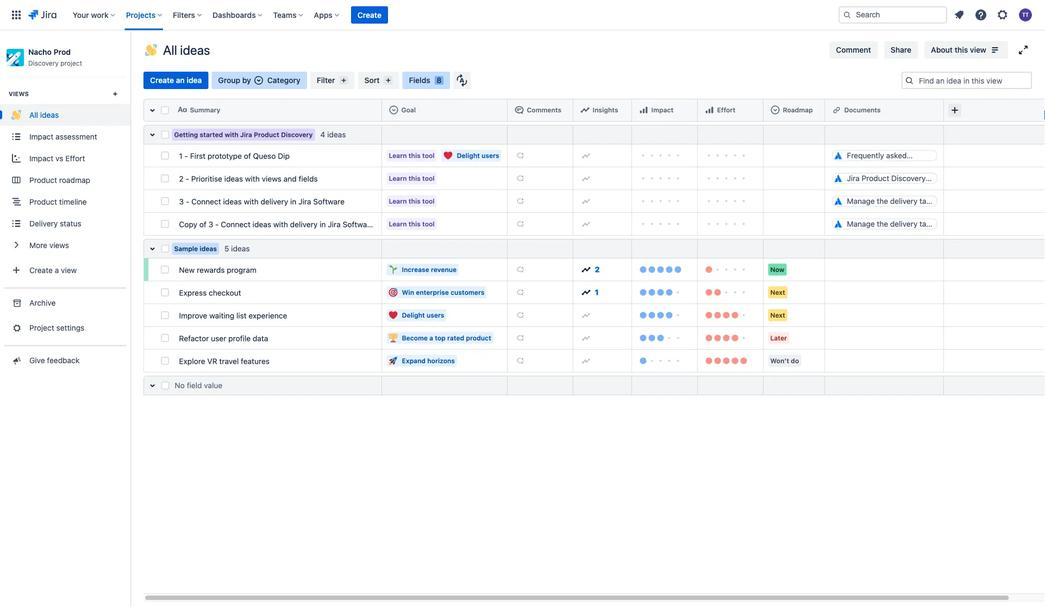 Task type: vqa. For each thing, say whether or not it's contained in the screenshot.
sidebar
no



Task type: locate. For each thing, give the bounding box(es) containing it.
:heart: image
[[444, 151, 453, 160], [389, 311, 398, 320]]

0 horizontal spatial all
[[29, 110, 38, 119]]

:wave: image right current project sidebar icon
[[145, 44, 157, 56]]

1 vertical spatial views
[[49, 241, 69, 250]]

in down 3 - connect ideas with delivery in jira software link
[[320, 220, 326, 229]]

0 vertical spatial users
[[482, 152, 499, 160]]

0 vertical spatial 1
[[179, 152, 183, 161]]

now
[[771, 266, 785, 274]]

1 tool from the top
[[422, 152, 435, 160]]

0 vertical spatial effort
[[717, 106, 736, 114]]

- left prioritise
[[186, 175, 189, 183]]

delivery
[[261, 197, 288, 206], [290, 220, 318, 229]]

3 up "copy"
[[179, 197, 184, 206]]

1 vertical spatial 3
[[209, 220, 213, 229]]

product inside product roadmap link
[[29, 176, 57, 185]]

share button
[[885, 41, 918, 59]]

group
[[0, 76, 130, 288]]

2 up 1 button
[[595, 265, 600, 274]]

vs
[[56, 154, 63, 163]]

1 left first
[[179, 152, 183, 161]]

all ideas
[[163, 42, 210, 58], [29, 110, 59, 119]]

filter
[[317, 76, 335, 85]]

apps button
[[311, 6, 344, 24]]

0 horizontal spatial :wave: image
[[11, 110, 21, 120]]

checkout
[[209, 289, 241, 298]]

0 vertical spatial 2
[[179, 175, 184, 183]]

ideas inside jira product discovery navigation element
[[40, 110, 59, 119]]

apps
[[314, 10, 333, 19]]

1 vertical spatial impact
[[29, 132, 53, 141]]

view for create a view
[[61, 266, 77, 275]]

queso
[[253, 152, 276, 161]]

0 vertical spatial :heart: image
[[444, 151, 453, 160]]

4 learn from the top
[[389, 220, 407, 228]]

0 vertical spatial impact
[[652, 106, 674, 114]]

0 vertical spatial :wave: image
[[145, 44, 157, 56]]

create
[[358, 10, 382, 19], [150, 76, 174, 85], [29, 266, 53, 275]]

rated
[[447, 335, 464, 342]]

0 vertical spatial software
[[313, 197, 345, 206]]

search image
[[843, 11, 852, 19]]

impact right impact image
[[652, 106, 674, 114]]

collapse all image
[[146, 104, 159, 117]]

jira image
[[28, 8, 56, 21], [28, 8, 56, 21]]

2 vertical spatial create
[[29, 266, 53, 275]]

0 horizontal spatial delivery
[[261, 197, 288, 206]]

0 vertical spatial delight
[[457, 152, 480, 160]]

3 - connect ideas with delivery in jira software link
[[175, 190, 378, 213]]

revenue
[[431, 266, 457, 274]]

:wave: image down views
[[11, 110, 21, 120]]

filters
[[173, 10, 195, 19]]

0 horizontal spatial 1
[[179, 152, 183, 161]]

5 ideas
[[225, 244, 250, 253]]

0 vertical spatial all
[[163, 42, 177, 58]]

views inside 'link'
[[49, 241, 69, 250]]

0 horizontal spatial :heart: image
[[389, 311, 398, 320]]

do
[[791, 357, 799, 365]]

prioritise
[[191, 175, 222, 183]]

1 vertical spatial create
[[150, 76, 174, 85]]

field
[[187, 381, 202, 390]]

0 horizontal spatial :wave: image
[[11, 110, 21, 120]]

appswitcher icon image
[[10, 8, 23, 21]]

1 vertical spatial insights image
[[582, 288, 591, 297]]

comments image
[[515, 106, 524, 114]]

1 inside 1 button
[[595, 288, 599, 297]]

delight users for topmost :heart: icon
[[457, 152, 499, 160]]

2 left prioritise
[[179, 175, 184, 183]]

0 vertical spatial a
[[55, 266, 59, 275]]

4 ideas
[[321, 130, 346, 139], [321, 130, 346, 139]]

0 horizontal spatial create
[[29, 266, 53, 275]]

settings image
[[997, 8, 1010, 21]]

:dart: image
[[389, 288, 398, 297]]

add image
[[516, 151, 525, 160], [516, 151, 525, 160], [516, 174, 525, 183], [516, 174, 525, 183], [516, 197, 525, 206], [516, 220, 525, 229], [582, 220, 591, 229], [516, 266, 525, 274], [516, 266, 525, 274], [516, 311, 525, 320], [516, 311, 525, 320], [582, 311, 591, 320], [582, 357, 591, 366]]

:wave: image down views
[[11, 110, 21, 120]]

nacho prod discovery project
[[28, 48, 82, 67]]

impact up impact vs effort
[[29, 132, 53, 141]]

1 horizontal spatial in
[[320, 220, 326, 229]]

2 vertical spatial impact
[[29, 154, 53, 163]]

:trophy: image
[[389, 334, 398, 343], [389, 334, 398, 343]]

effort right effort icon
[[717, 106, 736, 114]]

impact assessment
[[29, 132, 97, 141]]

documents button
[[829, 102, 940, 119]]

0 vertical spatial of
[[244, 152, 251, 161]]

:dart: image
[[389, 288, 398, 297]]

1 vertical spatial 1
[[595, 288, 599, 297]]

0 vertical spatial create
[[358, 10, 382, 19]]

0 vertical spatial views
[[262, 175, 282, 183]]

2 next from the top
[[771, 312, 786, 319]]

1 horizontal spatial 2
[[595, 265, 600, 274]]

add image
[[582, 151, 591, 160], [582, 174, 591, 183], [516, 197, 525, 206], [582, 197, 591, 206], [516, 220, 525, 229], [516, 288, 525, 297], [516, 288, 525, 297], [516, 334, 525, 343], [516, 334, 525, 343], [582, 334, 591, 343], [516, 357, 525, 366], [516, 357, 525, 366]]

a down more views
[[55, 266, 59, 275]]

create down more
[[29, 266, 53, 275]]

1 next from the top
[[771, 289, 786, 297]]

1 vertical spatial delight users
[[402, 312, 444, 319]]

1 horizontal spatial :heart: image
[[444, 151, 453, 160]]

effort right the vs
[[65, 154, 85, 163]]

give feedback
[[29, 356, 80, 365]]

create for create
[[358, 10, 382, 19]]

Find an idea in this view field
[[916, 73, 1031, 88]]

1 vertical spatial all
[[29, 110, 38, 119]]

2 horizontal spatial create
[[358, 10, 382, 19]]

0 horizontal spatial a
[[55, 266, 59, 275]]

feedback image
[[11, 355, 22, 366]]

1 vertical spatial view
[[61, 266, 77, 275]]

a inside popup button
[[55, 266, 59, 275]]

3 learn from the top
[[389, 198, 407, 205]]

1 insights image from the top
[[582, 266, 591, 274]]

2 button
[[578, 261, 628, 279]]

a left top
[[430, 335, 433, 342]]

feedback
[[47, 356, 80, 365]]

4 tool from the top
[[422, 220, 435, 228]]

impact inside button
[[652, 106, 674, 114]]

1 vertical spatial all ideas
[[29, 110, 59, 119]]

insights image inside 1 button
[[582, 288, 591, 297]]

view inside popup button
[[61, 266, 77, 275]]

1 horizontal spatial delight users
[[457, 152, 499, 160]]

no field value
[[175, 381, 223, 390]]

0 vertical spatial view
[[970, 45, 987, 54]]

create right apps popup button
[[358, 10, 382, 19]]

about this view button
[[925, 41, 1009, 59]]

product
[[466, 335, 491, 342]]

effort
[[717, 106, 736, 114], [65, 154, 85, 163]]

view for about this view
[[970, 45, 987, 54]]

next up later
[[771, 312, 786, 319]]

2 learn from the top
[[389, 175, 407, 182]]

- for 1
[[185, 152, 188, 161]]

impact left the vs
[[29, 154, 53, 163]]

1 vertical spatial users
[[427, 312, 444, 319]]

- left first
[[185, 152, 188, 161]]

1 vertical spatial :heart: image
[[389, 311, 398, 320]]

teams
[[273, 10, 297, 19]]

insights image down "2" button
[[582, 288, 591, 297]]

comments button
[[512, 102, 569, 119]]

0 vertical spatial insights image
[[582, 266, 591, 274]]

users
[[482, 152, 499, 160], [427, 312, 444, 319]]

delight down goal "button"
[[457, 152, 480, 160]]

create a view button
[[0, 260, 130, 281]]

0 horizontal spatial all ideas
[[29, 110, 59, 119]]

improve waiting list experience
[[179, 312, 287, 321]]

view down more views 'link'
[[61, 266, 77, 275]]

1 horizontal spatial :heart: image
[[444, 151, 453, 160]]

0 horizontal spatial delight users
[[402, 312, 444, 319]]

copy
[[179, 220, 197, 229]]

1 vertical spatial :wave: image
[[11, 110, 21, 120]]

5
[[225, 244, 229, 253]]

current project sidebar image
[[119, 43, 142, 65]]

autosave is enabled image
[[457, 74, 467, 87]]

1 vertical spatial connect
[[221, 220, 251, 229]]

0 vertical spatial delight users
[[457, 152, 499, 160]]

1 horizontal spatial delivery
[[290, 220, 318, 229]]

1 horizontal spatial effort
[[717, 106, 736, 114]]

software
[[313, 197, 345, 206], [343, 220, 374, 229]]

this
[[955, 45, 968, 54], [409, 152, 421, 160], [409, 175, 421, 182], [409, 198, 421, 205], [409, 220, 421, 228]]

delight up become
[[402, 312, 425, 319]]

vr
[[207, 357, 217, 366]]

2 insights image from the top
[[582, 288, 591, 297]]

in
[[290, 197, 297, 206], [320, 220, 326, 229]]

and
[[284, 175, 297, 183]]

insights image for 1
[[582, 288, 591, 297]]

insights image up 1 button
[[582, 266, 591, 274]]

goal button
[[386, 102, 503, 119]]

fields
[[409, 76, 430, 85]]

product timeline link
[[0, 191, 130, 213]]

project settings image
[[11, 323, 22, 334]]

create a view
[[29, 266, 77, 275]]

won't do
[[771, 357, 799, 365]]

work
[[91, 10, 109, 19]]

1 vertical spatial in
[[320, 220, 326, 229]]

product
[[254, 131, 279, 139], [254, 131, 279, 139], [29, 176, 57, 185], [29, 197, 57, 206]]

2
[[179, 175, 184, 183], [595, 265, 600, 274]]

:heart: image
[[444, 151, 453, 160], [389, 311, 398, 320]]

0 horizontal spatial 3
[[179, 197, 184, 206]]

0 horizontal spatial 2
[[179, 175, 184, 183]]

1 vertical spatial delight
[[402, 312, 425, 319]]

summary image
[[178, 106, 187, 114]]

1 horizontal spatial all ideas
[[163, 42, 210, 58]]

create for create an idea
[[150, 76, 174, 85]]

of left the queso
[[244, 152, 251, 161]]

improve
[[179, 312, 207, 321]]

project
[[29, 323, 54, 332]]

impact for impact assessment
[[29, 132, 53, 141]]

create left an
[[150, 76, 174, 85]]

:wave: image inside all ideas link
[[11, 110, 21, 120]]

1 down "2" button
[[595, 288, 599, 297]]

next for express checkout
[[771, 289, 786, 297]]

- up "copy"
[[186, 197, 189, 206]]

1 horizontal spatial view
[[970, 45, 987, 54]]

sample
[[174, 245, 198, 253]]

0 vertical spatial next
[[771, 289, 786, 297]]

timeline
[[59, 197, 87, 206]]

in down and
[[290, 197, 297, 206]]

connect up 5 ideas
[[221, 220, 251, 229]]

more views link
[[0, 235, 130, 256]]

delivery up copy of 3 - connect ideas with delivery in jira software
[[261, 197, 288, 206]]

a
[[55, 266, 59, 275], [430, 335, 433, 342]]

an
[[176, 76, 185, 85]]

increase
[[402, 266, 429, 274]]

all inside group
[[29, 110, 38, 119]]

comments
[[527, 106, 562, 114]]

all ideas up impact assessment
[[29, 110, 59, 119]]

1 horizontal spatial a
[[430, 335, 433, 342]]

1 vertical spatial of
[[199, 220, 207, 229]]

next down now on the top right of page
[[771, 289, 786, 297]]

:rocket: image
[[389, 357, 398, 366]]

3 right "copy"
[[209, 220, 213, 229]]

next
[[771, 289, 786, 297], [771, 312, 786, 319]]

0 horizontal spatial view
[[61, 266, 77, 275]]

views left and
[[262, 175, 282, 183]]

your
[[73, 10, 89, 19]]

product roadmap
[[29, 176, 90, 185]]

prod
[[54, 48, 71, 57]]

express checkout
[[179, 289, 241, 298]]

impact for impact
[[652, 106, 674, 114]]

new rewards program
[[179, 266, 257, 275]]

0 horizontal spatial :heart: image
[[389, 311, 398, 320]]

comment
[[836, 45, 871, 54]]

1 learn this tool from the top
[[389, 152, 435, 160]]

connect
[[191, 197, 221, 206], [221, 220, 251, 229]]

1 vertical spatial :wave: image
[[11, 110, 21, 120]]

0 horizontal spatial effort
[[65, 154, 85, 163]]

a for become
[[430, 335, 433, 342]]

0 vertical spatial in
[[290, 197, 297, 206]]

1 vertical spatial next
[[771, 312, 786, 319]]

:heart: image down :dart: image
[[389, 311, 398, 320]]

0 vertical spatial all ideas
[[163, 42, 210, 58]]

about this view
[[931, 45, 987, 54]]

1 horizontal spatial views
[[262, 175, 282, 183]]

teams button
[[270, 6, 308, 24]]

insights image for 2
[[582, 266, 591, 274]]

1 vertical spatial delivery
[[290, 220, 318, 229]]

with
[[225, 131, 239, 139], [225, 131, 239, 139], [245, 175, 260, 183], [244, 197, 259, 206], [273, 220, 288, 229]]

2 inside "2" button
[[595, 265, 600, 274]]

1 horizontal spatial :wave: image
[[145, 44, 157, 56]]

more views
[[29, 241, 69, 250]]

software left edit summary image
[[313, 197, 345, 206]]

delivery down 3 - connect ideas with delivery in jira software link
[[290, 220, 318, 229]]

0 vertical spatial delivery
[[261, 197, 288, 206]]

filters button
[[170, 6, 206, 24]]

insights image inside "2" button
[[582, 266, 591, 274]]

win
[[402, 289, 414, 297]]

0 horizontal spatial views
[[49, 241, 69, 250]]

nacho
[[28, 48, 52, 57]]

1 vertical spatial :heart: image
[[389, 311, 398, 320]]

1 horizontal spatial delight
[[457, 152, 480, 160]]

:heart: image down :dart: image
[[389, 311, 398, 320]]

1 horizontal spatial create
[[150, 76, 174, 85]]

:heart: image down goal "button"
[[444, 151, 453, 160]]

1 horizontal spatial all
[[163, 42, 177, 58]]

next for improve waiting list experience
[[771, 312, 786, 319]]

1 vertical spatial a
[[430, 335, 433, 342]]

1 horizontal spatial 1
[[595, 288, 599, 297]]

:seedling: image
[[389, 266, 398, 274]]

won't
[[771, 357, 790, 365]]

:heart: image down goal "button"
[[444, 151, 453, 160]]

product timeline
[[29, 197, 87, 206]]

1 vertical spatial effort
[[65, 154, 85, 163]]

user
[[211, 334, 226, 343]]

2 for 2 - prioritise ideas with views and fields
[[179, 175, 184, 183]]

view inside dropdown button
[[970, 45, 987, 54]]

all ideas up an
[[163, 42, 210, 58]]

:wave: image right current project sidebar icon
[[145, 44, 157, 56]]

data
[[253, 334, 268, 343]]

create inside popup button
[[29, 266, 53, 275]]

cell
[[382, 125, 508, 145], [382, 125, 508, 145], [944, 125, 1046, 145], [944, 145, 1046, 167], [944, 167, 1046, 190], [764, 190, 825, 213], [944, 190, 1046, 213], [944, 213, 1046, 236], [574, 239, 632, 259], [632, 239, 698, 259], [698, 239, 764, 259], [944, 259, 1046, 282], [825, 282, 944, 304], [944, 282, 1046, 304], [825, 304, 944, 327], [944, 304, 1046, 327], [825, 327, 944, 350], [944, 327, 1046, 350], [825, 350, 944, 373], [944, 350, 1046, 373]]

all up create an idea
[[163, 42, 177, 58]]

dashboards
[[213, 10, 256, 19]]

projects
[[126, 10, 156, 19]]

idea
[[187, 76, 202, 85]]

create inside primary element
[[358, 10, 382, 19]]

all up impact assessment
[[29, 110, 38, 119]]

connect down prioritise
[[191, 197, 221, 206]]

getting
[[174, 131, 198, 139], [174, 131, 198, 139]]

of right "copy"
[[199, 220, 207, 229]]

1 horizontal spatial of
[[244, 152, 251, 161]]

software down edit summary image
[[343, 220, 374, 229]]

views right more
[[49, 241, 69, 250]]

insights image
[[582, 266, 591, 274], [582, 288, 591, 297]]

banner
[[0, 0, 1046, 30]]

your profile and settings image
[[1019, 8, 1032, 21]]

:wave: image
[[145, 44, 157, 56], [11, 110, 21, 120]]

view left show description icon
[[970, 45, 987, 54]]

0 vertical spatial :wave: image
[[145, 44, 157, 56]]

started
[[200, 131, 223, 139], [200, 131, 223, 139]]

group containing all ideas
[[0, 76, 130, 288]]

hyperlink image
[[833, 106, 841, 114]]

:wave: image
[[145, 44, 157, 56], [11, 110, 21, 120]]

1 vertical spatial 2
[[595, 265, 600, 274]]



Task type: describe. For each thing, give the bounding box(es) containing it.
summary
[[190, 106, 220, 114]]

assessment
[[56, 132, 97, 141]]

create button
[[351, 6, 388, 24]]

explore
[[179, 357, 205, 366]]

delivery status link
[[0, 213, 130, 235]]

8
[[437, 76, 442, 85]]

polaris common.ui.field config.add.add more.icon image
[[949, 104, 962, 117]]

banner containing your work
[[0, 0, 1046, 30]]

roadmap
[[783, 106, 813, 114]]

customers
[[451, 289, 485, 297]]

project settings button
[[0, 317, 130, 339]]

a for create
[[55, 266, 59, 275]]

edit summary image
[[347, 195, 360, 209]]

program
[[227, 266, 257, 275]]

views
[[9, 90, 29, 98]]

jira product discovery navigation element
[[0, 30, 130, 608]]

delivery status
[[29, 219, 81, 228]]

0 vertical spatial connect
[[191, 197, 221, 206]]

comment button
[[830, 41, 878, 59]]

rewards
[[197, 266, 225, 275]]

give feedback button
[[0, 350, 130, 372]]

express
[[179, 289, 207, 298]]

primary element
[[7, 0, 839, 30]]

0 horizontal spatial users
[[427, 312, 444, 319]]

roadmap image
[[771, 106, 780, 114]]

group
[[218, 76, 240, 85]]

archive button
[[0, 292, 130, 314]]

1 for 1 - first prototype of queso dip
[[179, 152, 183, 161]]

documents
[[845, 106, 881, 114]]

3 - connect ideas with delivery in jira software
[[179, 197, 345, 206]]

later
[[771, 335, 787, 342]]

delight users for bottom :heart: image
[[402, 312, 444, 319]]

travel
[[219, 357, 239, 366]]

sort button
[[358, 72, 399, 89]]

expand image
[[1017, 43, 1030, 57]]

create an idea button
[[144, 72, 208, 89]]

3 learn this tool from the top
[[389, 198, 435, 205]]

archive
[[29, 298, 56, 307]]

value
[[204, 381, 223, 390]]

explore vr travel features
[[179, 357, 270, 366]]

1 horizontal spatial 3
[[209, 220, 213, 229]]

experience
[[249, 312, 287, 321]]

3 tool from the top
[[422, 198, 435, 205]]

0 vertical spatial 3
[[179, 197, 184, 206]]

:wave: image inside all ideas link
[[11, 110, 21, 120]]

single select dropdown image
[[254, 76, 263, 85]]

:rocket: image
[[389, 357, 398, 366]]

effort image
[[705, 106, 714, 114]]

insights image
[[581, 106, 590, 114]]

0 horizontal spatial of
[[199, 220, 207, 229]]

become
[[402, 335, 428, 342]]

0 horizontal spatial in
[[290, 197, 297, 206]]

prototype
[[208, 152, 242, 161]]

new
[[179, 266, 195, 275]]

- right "copy"
[[215, 220, 219, 229]]

create an idea
[[150, 76, 202, 85]]

all ideas inside all ideas link
[[29, 110, 59, 119]]

give
[[29, 356, 45, 365]]

settings
[[56, 323, 84, 332]]

win enterprise customers
[[402, 289, 485, 297]]

this inside about this view dropdown button
[[955, 45, 968, 54]]

4 learn this tool from the top
[[389, 220, 435, 228]]

product inside product timeline link
[[29, 197, 57, 206]]

top
[[435, 335, 446, 342]]

product roadmap link
[[0, 169, 130, 191]]

profile
[[228, 334, 251, 343]]

roadmap
[[59, 176, 90, 185]]

- for 3
[[186, 197, 189, 206]]

impact image
[[640, 106, 648, 114]]

insights button
[[578, 102, 628, 119]]

2 learn this tool from the top
[[389, 175, 435, 182]]

all ideas link
[[0, 104, 130, 126]]

create for create a view
[[29, 266, 53, 275]]

sample ideas
[[174, 245, 217, 253]]

1 for 1
[[595, 288, 599, 297]]

roadmap button
[[768, 102, 821, 119]]

status
[[60, 219, 81, 228]]

2 for 2
[[595, 265, 600, 274]]

notifications image
[[953, 8, 966, 21]]

0 vertical spatial :heart: image
[[444, 151, 453, 160]]

goal
[[402, 106, 416, 114]]

refactor user profile data
[[179, 334, 268, 343]]

first
[[190, 152, 206, 161]]

project settings
[[29, 323, 84, 332]]

:seedling: image
[[389, 266, 398, 274]]

1 horizontal spatial users
[[482, 152, 499, 160]]

Search field
[[839, 6, 948, 24]]

impact button
[[636, 102, 693, 119]]

horizons
[[427, 357, 455, 365]]

copy of 3 - connect ideas with delivery in jira software
[[179, 220, 374, 229]]

0 horizontal spatial delight
[[402, 312, 425, 319]]

about
[[931, 45, 953, 54]]

increase revenue
[[402, 266, 457, 274]]

1 vertical spatial software
[[343, 220, 374, 229]]

discovery inside nacho prod discovery project
[[28, 59, 59, 67]]

impact assessment link
[[0, 126, 130, 148]]

effort inside button
[[717, 106, 736, 114]]

2 tool from the top
[[422, 175, 435, 182]]

effort button
[[702, 102, 759, 119]]

your work
[[73, 10, 109, 19]]

summary button
[[175, 102, 378, 119]]

1 button
[[578, 284, 628, 301]]

2 - prioritise ideas with views and fields
[[179, 175, 318, 183]]

become a top rated product
[[402, 335, 491, 342]]

- for 2
[[186, 175, 189, 183]]

effort inside group
[[65, 154, 85, 163]]

refactor
[[179, 334, 209, 343]]

1 - first prototype of queso dip
[[179, 152, 290, 161]]

impact for impact vs effort
[[29, 154, 53, 163]]

help image
[[975, 8, 988, 21]]

filter button
[[310, 72, 355, 89]]

1 learn from the top
[[389, 152, 407, 160]]

goal image
[[390, 106, 398, 114]]

project
[[60, 59, 82, 67]]

expand
[[402, 357, 426, 365]]

show description image
[[989, 43, 1002, 57]]

1 horizontal spatial :wave: image
[[145, 44, 157, 56]]

impact vs effort link
[[0, 148, 130, 169]]



